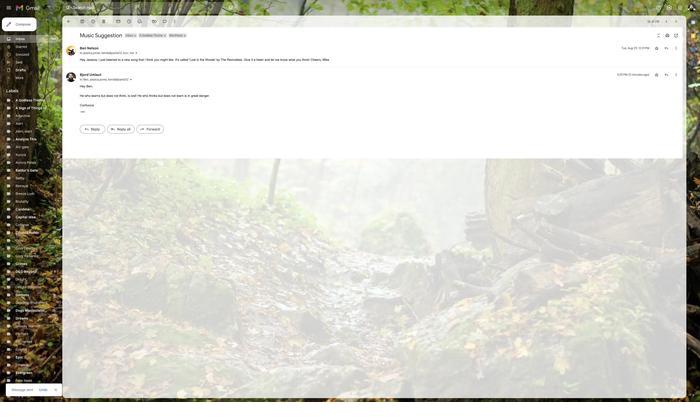 Task type: vqa. For each thing, say whether or not it's contained in the screenshot.


Task type: locate. For each thing, give the bounding box(es) containing it.
1 horizontal spatial a godless throne
[[140, 34, 163, 37]]

12:01 pm
[[639, 46, 650, 50]]

he down hey ben,
[[80, 94, 84, 98]]

0 vertical spatial 21
[[53, 208, 56, 211]]

a left sign
[[16, 106, 18, 110]]

listened
[[106, 58, 117, 62]]

enigma link
[[16, 348, 27, 352]]

evergreen link
[[16, 371, 33, 375]]

1 horizontal spatial but
[[158, 94, 163, 98]]

i right that
[[145, 58, 146, 62]]

1 vertical spatial ben
[[83, 78, 88, 81]]

inbox inside labels navigation
[[16, 37, 25, 41]]

gmail image
[[16, 3, 42, 13]]

0 horizontal spatial reply
[[91, 127, 100, 132]]

not
[[114, 94, 118, 98], [171, 94, 176, 98]]

1 horizontal spatial he
[[138, 94, 142, 98]]

forward
[[147, 127, 160, 132]]

aurora for aurora petals
[[16, 161, 26, 165]]

a right it
[[254, 58, 256, 62]]

1 horizontal spatial you
[[296, 58, 301, 62]]

hey left the jessica,
[[80, 58, 86, 62]]

1 vertical spatial aurora
[[16, 161, 26, 165]]

1 horizontal spatial who
[[143, 94, 148, 98]]

inbox for inbox link
[[16, 37, 25, 41]]

ben down bjord
[[83, 78, 88, 81]]

labels navigation
[[0, 16, 62, 402]]

aurora down art-gate link
[[16, 153, 26, 157]]

alert up 'alert,'
[[16, 122, 23, 126]]

jessica.jones down nelson
[[83, 51, 100, 55]]

1 vertical spatial cozy
[[16, 246, 23, 251]]

compose
[[16, 22, 31, 27]]

kendallparks02
[[102, 51, 122, 55], [108, 78, 129, 81]]

1 for capital idea
[[54, 215, 56, 219]]

not left learn in the top of the page
[[171, 94, 176, 98]]

godless inside labels navigation
[[19, 98, 32, 103]]

alert up analyze this link
[[25, 129, 32, 134]]

0 horizontal spatial but
[[101, 94, 105, 98]]

1 horizontal spatial not
[[171, 94, 176, 98]]

0 vertical spatial of
[[652, 20, 655, 23]]

to inside labels navigation
[[43, 106, 47, 110]]

2 does from the left
[[164, 94, 171, 98]]

Search mail text field
[[73, 5, 214, 10]]

0 horizontal spatial throne
[[33, 98, 45, 103]]

epic link
[[16, 355, 23, 360]]

cheers,
[[311, 58, 322, 62]]

1 vertical spatial not starred image
[[655, 72, 660, 77]]

does left 'think,'
[[106, 94, 113, 98]]

0 vertical spatial a godless throne
[[140, 34, 163, 37]]

is right learn in the top of the page
[[185, 94, 187, 98]]

throne up things
[[33, 98, 45, 103]]

0 horizontal spatial inbox
[[16, 37, 25, 41]]

2 vertical spatial cozy
[[16, 254, 23, 258]]

dewdrop
[[24, 246, 38, 251], [16, 301, 30, 305]]

just
[[100, 58, 105, 62]]

1 vertical spatial alert
[[25, 129, 32, 134]]

main menu image
[[6, 5, 12, 11]]

alert
[[6, 11, 693, 397]]

2 21 from the top
[[53, 231, 56, 235]]

2 hey from the top
[[80, 84, 86, 88]]

1 vertical spatial a
[[16, 98, 18, 103]]

0 vertical spatial jessica.jones
[[83, 51, 100, 55]]

0 vertical spatial dewdrop
[[24, 246, 38, 251]]

to left "come"
[[43, 106, 47, 110]]

1 right 'gate'
[[54, 169, 56, 172]]

worthless
[[169, 34, 183, 37]]

beyond
[[24, 270, 37, 274]]

1 horizontal spatial godless
[[142, 34, 153, 37]]

1 vertical spatial in
[[188, 94, 190, 98]]

0 vertical spatial not starred image
[[655, 46, 660, 51]]

21 for candela
[[53, 208, 56, 211]]

1 vertical spatial a godless throne
[[16, 98, 45, 103]]

14
[[53, 262, 56, 266]]

show details image for umlaut
[[129, 78, 132, 81]]

search mail image
[[64, 3, 73, 12]]

to down 'ben nelson'
[[80, 51, 83, 55]]

cozy up crimes link
[[16, 254, 23, 258]]

1 vertical spatial 21
[[53, 231, 56, 235]]

a right inbox button
[[140, 34, 141, 37]]

1 not starred image from the top
[[655, 46, 660, 51]]

0 vertical spatial enchanted
[[30, 301, 47, 305]]

a for 4
[[16, 98, 18, 103]]

1 down 25
[[54, 317, 56, 320]]

ben left nelson
[[80, 46, 86, 50]]

0 horizontal spatial godless
[[19, 98, 32, 103]]

0 horizontal spatial who
[[85, 94, 91, 98]]

to right listened
[[118, 58, 121, 62]]

1 delight from the top
[[16, 277, 27, 282]]

1 for analyze this
[[54, 137, 56, 141]]

0 vertical spatial show details image
[[135, 52, 138, 55]]

hey
[[80, 58, 86, 62], [80, 84, 86, 88]]

of right the 26
[[652, 20, 655, 23]]

you right think
[[154, 58, 159, 62]]

a sign of things to come link
[[16, 106, 57, 110]]

alarm
[[24, 387, 33, 391]]

does
[[106, 94, 113, 98], [164, 94, 171, 98]]

that
[[139, 58, 144, 62]]

enchanted up manipulating
[[30, 301, 47, 305]]

cozy for cozy dewdrop
[[16, 246, 23, 251]]

1 horizontal spatial inbox
[[126, 34, 133, 37]]

bcc:
[[123, 51, 129, 55]]

2 delight from the top
[[16, 285, 27, 290]]

a-
[[22, 394, 25, 399]]

1 horizontal spatial show details image
[[135, 52, 138, 55]]

snooze image
[[127, 19, 132, 24]]

0 vertical spatial in
[[197, 58, 199, 62]]

in left great on the top of page
[[188, 94, 190, 98]]

0 horizontal spatial a godless throne
[[16, 98, 45, 103]]

1 horizontal spatial reply
[[117, 127, 126, 132]]

1 he from the left
[[80, 94, 84, 98]]

a godless throne inside button
[[140, 34, 163, 37]]

godless inside button
[[142, 34, 153, 37]]

1 21 from the top
[[53, 208, 56, 211]]

1 for baldur's gate
[[54, 169, 56, 172]]

kendallparks02 up listened
[[102, 51, 122, 55]]

0 horizontal spatial show details image
[[129, 78, 132, 81]]

godless up sign
[[19, 98, 32, 103]]

hey for bjord umlaut
[[80, 84, 86, 88]]

a godless throne link
[[16, 98, 45, 103]]

0 horizontal spatial i
[[99, 58, 100, 62]]

he right lost!
[[138, 94, 142, 98]]

0 horizontal spatial alert
[[16, 122, 23, 126]]

tue, aug 29, 12:01 pm cell
[[622, 46, 650, 51]]

1 vertical spatial godless
[[19, 98, 32, 103]]

a inside button
[[140, 34, 141, 37]]

a godless throne down move to image
[[140, 34, 163, 37]]

2 you from the left
[[296, 58, 301, 62]]

0 vertical spatial a
[[140, 34, 141, 37]]

dogs manipulating time link
[[16, 309, 55, 313]]

not starred image for bjord umlaut
[[655, 72, 660, 77]]

show details image
[[135, 52, 138, 55], [129, 78, 132, 81]]

what
[[289, 58, 295, 62]]

0 horizontal spatial does
[[106, 94, 113, 98]]

1 vertical spatial of
[[27, 106, 30, 110]]

5:20 pm (0 minutes ago) cell
[[617, 72, 650, 77]]

but right "thinks"
[[158, 94, 163, 98]]

adjective
[[16, 114, 30, 118]]

does left learn in the top of the page
[[164, 94, 171, 98]]

list
[[62, 41, 679, 138]]

throne inside button
[[154, 34, 163, 37]]

1 horizontal spatial throne
[[154, 34, 163, 37]]

0 vertical spatial hey
[[80, 58, 86, 62]]

1 does from the left
[[106, 94, 113, 98]]

in left the
[[197, 58, 199, 62]]

1 right this
[[54, 137, 56, 141]]

fix-
[[16, 394, 22, 399]]

0 vertical spatial me
[[130, 51, 134, 55]]

0 horizontal spatial in
[[188, 94, 190, 98]]

1 vertical spatial me
[[275, 58, 280, 62]]

show details image up song
[[135, 52, 138, 55]]

throne inside labels navigation
[[33, 98, 45, 103]]

a godless throne button
[[139, 33, 163, 38]]

delight for delight link
[[16, 277, 27, 282]]

1 vertical spatial jessica.jones
[[90, 78, 107, 81]]

not starred image right 12:01 pm
[[655, 46, 660, 51]]

of right sign
[[27, 106, 30, 110]]

cozy down council
[[16, 238, 23, 243]]

5 1 from the top
[[54, 317, 56, 320]]

jessica.jones down umlaut
[[90, 78, 107, 81]]

0 vertical spatial throne
[[154, 34, 163, 37]]

you
[[154, 58, 159, 62], [296, 58, 301, 62]]

to jessica.jones , kendallparks02 , bcc: me
[[80, 51, 134, 55]]

a godless throne for a godless throne button
[[140, 34, 163, 37]]

inbox down snooze image
[[126, 34, 133, 37]]

bjord
[[80, 72, 89, 77]]

not starred image
[[655, 46, 660, 51], [655, 72, 660, 77]]

0 horizontal spatial me
[[130, 51, 134, 55]]

he who learns but does not think, is lost! he who thinks but does not learn is in great danger.
[[80, 94, 210, 98]]

1 for dreams
[[54, 317, 56, 320]]

1 vertical spatial throne
[[33, 98, 45, 103]]

0 vertical spatial cozy
[[16, 238, 23, 243]]

1 aurora from the top
[[16, 153, 26, 157]]

cozy radiance
[[16, 254, 38, 258]]

betrayal link
[[16, 184, 28, 188]]

3 cozy from the top
[[16, 254, 23, 258]]

brutality
[[16, 199, 29, 204]]

a sign of things to come
[[16, 106, 57, 110]]

jessica,
[[86, 58, 98, 62]]

capital
[[16, 215, 28, 219]]

show details image for nelson
[[135, 52, 138, 55]]

1 down 4
[[54, 106, 56, 110]]

2 i from the left
[[145, 58, 146, 62]]

2 1 from the top
[[54, 137, 56, 141]]

aurora for aurora link
[[16, 153, 26, 157]]

godless down move to image
[[142, 34, 153, 37]]

1 vertical spatial kendallparks02
[[108, 78, 129, 81]]

newer image
[[664, 19, 669, 24]]

a down labels
[[16, 98, 18, 103]]

show details image up lost!
[[129, 78, 132, 81]]

1 reply from the left
[[91, 127, 100, 132]]

mark as unread image
[[116, 19, 121, 24]]

a godless throne down labels heading at top left
[[16, 98, 45, 103]]

throne for a godless throne link
[[33, 98, 45, 103]]

i left just
[[99, 58, 100, 62]]

4 1 from the top
[[54, 215, 56, 219]]

0 vertical spatial aurora
[[16, 153, 26, 157]]

but right learns
[[101, 94, 105, 98]]

1 1 from the top
[[54, 106, 56, 110]]

advanced search options image
[[226, 3, 236, 12]]

enchanted down enchant link at the bottom
[[16, 340, 32, 344]]

throne down move to image
[[154, 34, 163, 37]]

bjord umlaut
[[80, 72, 101, 77]]

delete image
[[101, 19, 106, 24]]

cozy link
[[16, 238, 23, 243]]

1 hey from the top
[[80, 58, 86, 62]]

1 horizontal spatial of
[[652, 20, 655, 23]]

ballsy
[[16, 176, 25, 180]]

cozy down cozy link
[[16, 246, 23, 251]]

0 horizontal spatial of
[[27, 106, 30, 110]]

in
[[197, 58, 199, 62], [188, 94, 190, 98]]

me right the let
[[275, 58, 280, 62]]

analyze this link
[[16, 137, 37, 142]]

1 horizontal spatial a
[[254, 58, 256, 62]]

adjective link
[[16, 114, 30, 118]]

kendallparks02 up 'think,'
[[108, 78, 129, 81]]

5:20 pm (0 minutes ago)
[[617, 73, 650, 76]]

let
[[271, 58, 274, 62]]

reply for reply all
[[117, 127, 126, 132]]

3 1 from the top
[[54, 169, 56, 172]]

great
[[191, 94, 198, 98]]

more button
[[0, 74, 58, 82]]

delight down delight link
[[16, 285, 27, 290]]

you right what
[[296, 58, 301, 62]]

1 not from the left
[[114, 94, 118, 98]]

0 vertical spatial kendallparks02
[[102, 51, 122, 55]]

None search field
[[62, 2, 238, 14]]

dewdrop up radiance
[[24, 246, 38, 251]]

2 but from the left
[[158, 94, 163, 98]]

forward link
[[137, 125, 164, 134]]

2 reply from the left
[[117, 127, 126, 132]]

2 cozy from the top
[[16, 246, 23, 251]]

inbox up 'starred'
[[16, 37, 25, 41]]

0 vertical spatial ben
[[80, 46, 86, 50]]

thinks
[[149, 94, 158, 98]]

2
[[54, 371, 56, 375]]

more
[[16, 76, 24, 80]]

undo alert
[[37, 386, 49, 395]]

0 horizontal spatial not
[[114, 94, 118, 98]]

2 vertical spatial a
[[16, 106, 18, 110]]

tab list
[[687, 16, 700, 385]]

1 who from the left
[[85, 94, 91, 98]]

0 horizontal spatial is
[[128, 94, 130, 98]]

sunshine
[[27, 285, 41, 290]]

1 but from the left
[[101, 94, 105, 98]]

1 vertical spatial delight
[[16, 285, 27, 290]]

2 who from the left
[[143, 94, 148, 98]]

breeze
[[16, 192, 26, 196]]

dreamy wander link
[[16, 324, 40, 329]]

1 vertical spatial show details image
[[129, 78, 132, 81]]

1 vertical spatial hey
[[80, 84, 86, 88]]

council notes link
[[16, 231, 39, 235]]

3
[[54, 270, 56, 274]]

sent
[[16, 60, 23, 65]]

1 horizontal spatial alert
[[25, 129, 32, 134]]

1 horizontal spatial does
[[164, 94, 171, 98]]

0 horizontal spatial he
[[80, 94, 84, 98]]

0 horizontal spatial a
[[122, 58, 123, 62]]

all
[[127, 127, 131, 132]]

not starred image right ago)
[[655, 72, 660, 77]]

5:20 pm
[[617, 73, 628, 76]]

d&d beyond
[[16, 270, 37, 274]]

is left lost!
[[128, 94, 130, 98]]

1 a from the left
[[122, 58, 123, 62]]

who
[[85, 94, 91, 98], [143, 94, 148, 98]]

2 not starred image from the top
[[655, 72, 660, 77]]

who left "thinks"
[[143, 94, 148, 98]]

ben nelson
[[80, 46, 99, 50]]

news
[[24, 379, 32, 383]]

inbox inside inbox button
[[126, 34, 133, 37]]

1 right idea
[[54, 215, 56, 219]]

aurora down aurora link
[[16, 161, 26, 165]]

inbox
[[126, 34, 133, 37], [16, 37, 25, 41]]

starred link
[[16, 45, 27, 49]]

0 horizontal spatial you
[[154, 58, 159, 62]]

a godless throne for a godless throne link
[[16, 98, 45, 103]]

not left 'think,'
[[114, 94, 118, 98]]

brutality link
[[16, 199, 29, 204]]

who left learns
[[85, 94, 91, 98]]

message sent
[[12, 388, 33, 392]]

1 cozy from the top
[[16, 238, 23, 243]]

hey left "ben,"
[[80, 84, 86, 88]]

2 aurora from the top
[[16, 161, 26, 165]]

aurora petals
[[16, 161, 36, 165]]

me right 'bcc:'
[[130, 51, 134, 55]]

report spam image
[[91, 19, 95, 24]]

woods'
[[205, 58, 216, 62]]

ben
[[80, 46, 86, 50], [83, 78, 88, 81]]

gate
[[22, 145, 29, 149]]

music
[[80, 32, 94, 39]]

delight down d&d
[[16, 277, 27, 282]]

it
[[251, 58, 253, 62]]

dewdrop down 'demons'
[[16, 301, 30, 305]]

0 vertical spatial godless
[[142, 34, 153, 37]]

1 horizontal spatial is
[[185, 94, 187, 98]]

a godless throne inside labels navigation
[[16, 98, 45, 103]]

1 horizontal spatial i
[[145, 58, 146, 62]]

0 vertical spatial delight
[[16, 277, 27, 282]]

a left new
[[122, 58, 123, 62]]



Task type: describe. For each thing, give the bounding box(es) containing it.
21 for council notes
[[53, 231, 56, 235]]

to down bjord
[[80, 78, 83, 81]]

list containing ben nelson
[[62, 41, 679, 138]]

fix-a-flat link
[[16, 394, 31, 399]]

1 horizontal spatial in
[[197, 58, 199, 62]]

fake news
[[16, 379, 32, 383]]

council notes
[[16, 231, 39, 235]]

cozy for cozy radiance
[[16, 254, 23, 258]]

23
[[52, 356, 56, 359]]

ethereal
[[16, 363, 28, 368]]

labels image
[[163, 19, 168, 24]]

inbox for inbox button
[[126, 34, 133, 37]]

2 is from the left
[[185, 94, 187, 98]]

learn
[[177, 94, 184, 98]]

dreamy
[[16, 324, 27, 329]]

message
[[12, 388, 26, 392]]

snoozed link
[[16, 52, 29, 57]]

delight sunshine
[[16, 285, 41, 290]]

demons link
[[16, 293, 29, 297]]

Not starred checkbox
[[655, 72, 660, 77]]

ago)
[[644, 73, 650, 76]]

support image
[[656, 5, 662, 11]]

aurora link
[[16, 153, 26, 157]]

reply for reply
[[91, 127, 100, 132]]

might
[[160, 58, 168, 62]]

inbox button
[[125, 33, 133, 38]]

collapse link
[[16, 223, 29, 227]]

manipulating
[[25, 309, 47, 313]]

it's
[[175, 58, 179, 62]]

drafts link
[[16, 68, 26, 72]]

alert containing message sent
[[6, 11, 693, 397]]

demons
[[16, 293, 29, 297]]

tue, aug 29, 12:01 pm
[[622, 46, 650, 50]]

aug
[[628, 46, 633, 50]]

know
[[280, 58, 288, 62]]

baldur's gate link
[[16, 168, 38, 173]]

betrayal
[[16, 184, 28, 188]]

2 a from the left
[[254, 58, 256, 62]]

think,
[[119, 94, 127, 98]]

new
[[124, 58, 130, 62]]

time
[[47, 309, 55, 313]]

1 you from the left
[[154, 58, 159, 62]]

revivalists.
[[227, 58, 243, 62]]

notes
[[29, 231, 39, 235]]

cozy for cozy link
[[16, 238, 23, 243]]

art-gate
[[16, 145, 29, 149]]

0 vertical spatial alert
[[16, 122, 23, 126]]

collapse
[[16, 223, 29, 227]]

alert, alert link
[[16, 129, 32, 134]]

148
[[51, 37, 56, 41]]

to ben , jessica.jones , kendallparks02
[[80, 78, 129, 81]]

1 vertical spatial dewdrop
[[16, 301, 30, 305]]

older image
[[674, 19, 679, 24]]

breeze lush
[[16, 192, 35, 196]]

hey for ben nelson
[[80, 58, 86, 62]]

godless for a godless throne button
[[142, 34, 153, 37]]

cozy radiance link
[[16, 254, 38, 258]]

analyze this
[[16, 137, 37, 142]]

umlaut
[[89, 72, 101, 77]]

capital idea link
[[16, 215, 36, 219]]

lush
[[27, 192, 35, 196]]

called
[[180, 58, 188, 62]]

1 is from the left
[[128, 94, 130, 98]]

2 he from the left
[[138, 94, 142, 98]]

26
[[648, 20, 651, 23]]

sent link
[[16, 60, 23, 65]]

a for 1
[[16, 106, 18, 110]]

Not starred checkbox
[[655, 46, 660, 51]]

archive image
[[80, 19, 85, 24]]

enchanted link
[[16, 340, 32, 344]]

art-
[[16, 145, 22, 149]]

music suggestion
[[80, 32, 122, 39]]

18
[[53, 293, 56, 297]]

back to inbox image
[[66, 19, 71, 24]]

dreamy wander
[[16, 324, 40, 329]]

cozy dewdrop
[[16, 246, 38, 251]]

fake news link
[[16, 379, 32, 383]]

hey jessica, i just listened to a new song that i think you might like. it's called 'lost in the woods' by the revivalists. give it a listen and let me know what you think! cheers, mike
[[80, 58, 329, 62]]

dreams link
[[16, 316, 28, 321]]

1 for a sign of things to come
[[54, 106, 56, 110]]

show trimmed content image
[[80, 111, 86, 113]]

1 vertical spatial enchanted
[[16, 340, 32, 344]]

dewdrop enchanted link
[[16, 301, 47, 305]]

settings image
[[667, 5, 673, 11]]

d&d
[[16, 270, 23, 274]]

flat
[[25, 394, 31, 399]]

throne for a godless throne button
[[154, 34, 163, 37]]

radiance
[[24, 254, 38, 258]]

dreams
[[16, 316, 28, 321]]

godless for a godless throne link
[[19, 98, 32, 103]]

think!
[[302, 58, 310, 62]]

6
[[54, 68, 56, 72]]

minutes
[[632, 73, 643, 76]]

29,
[[634, 46, 638, 50]]

sign
[[19, 106, 26, 110]]

come
[[47, 106, 57, 110]]

snoozed
[[16, 52, 29, 57]]

crimes
[[16, 262, 27, 266]]

25
[[52, 309, 56, 312]]

idea
[[28, 215, 36, 219]]

fix-a-flat
[[16, 394, 31, 399]]

not starred image for ben nelson
[[655, 46, 660, 51]]

more image
[[172, 19, 177, 24]]

labels heading
[[6, 89, 52, 94]]

add to tasks image
[[137, 19, 142, 24]]

council
[[16, 231, 28, 235]]

give
[[244, 58, 251, 62]]

song
[[131, 58, 138, 62]]

art-gate link
[[16, 145, 29, 149]]

compose button
[[2, 18, 37, 31]]

and
[[265, 58, 270, 62]]

this
[[30, 137, 37, 142]]

1 i from the left
[[99, 58, 100, 62]]

of inside labels navigation
[[27, 106, 30, 110]]

delight for delight sunshine
[[16, 285, 27, 290]]

enigma
[[16, 348, 27, 352]]

2 not from the left
[[171, 94, 176, 98]]

1 horizontal spatial me
[[275, 58, 280, 62]]

false
[[16, 387, 24, 391]]

candela
[[16, 207, 29, 212]]

labels
[[6, 89, 18, 94]]

move to image
[[152, 19, 157, 24]]



